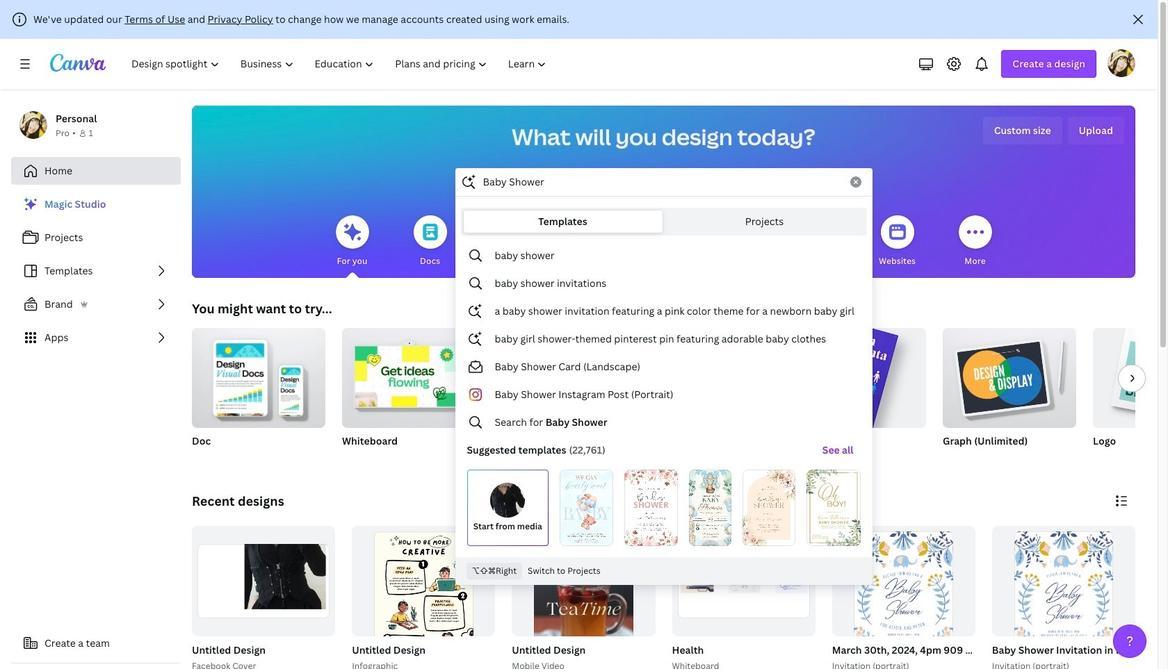 Task type: vqa. For each thing, say whether or not it's contained in the screenshot.
List Box
yes



Task type: describe. For each thing, give the bounding box(es) containing it.
edit a copy of the pink cute floral baby shower invitation template image
[[625, 470, 678, 547]]

edit a copy of the pastel boho floral arch baby shower invitation template image
[[743, 470, 796, 547]]

uploaded media image
[[491, 484, 525, 518]]

edit a copy of the gold and green foliage baby shower invitation template image
[[807, 470, 861, 547]]



Task type: locate. For each thing, give the bounding box(es) containing it.
group
[[791, 318, 927, 496], [791, 318, 927, 496], [943, 323, 1077, 466], [943, 323, 1077, 429], [192, 328, 326, 466], [342, 328, 476, 466], [493, 328, 626, 466], [1094, 328, 1169, 466], [1094, 328, 1169, 429], [189, 527, 335, 670], [349, 527, 496, 670], [510, 527, 656, 670], [512, 527, 656, 670], [670, 527, 816, 670], [830, 527, 1097, 670], [833, 527, 976, 670], [990, 527, 1169, 670], [993, 527, 1136, 670]]

top level navigation element
[[122, 50, 559, 78]]

list box
[[456, 242, 872, 553]]

list
[[11, 191, 181, 352]]

edit a copy of the we can bearly wait baby shower invitation template image
[[560, 470, 614, 547]]

edit a copy of the blue watercolor illustration baby shower mobile video template image
[[689, 470, 732, 547]]

Search search field
[[483, 169, 842, 196]]

None search field
[[455, 168, 873, 586]]

stephanie aranda image
[[1108, 49, 1136, 77]]



